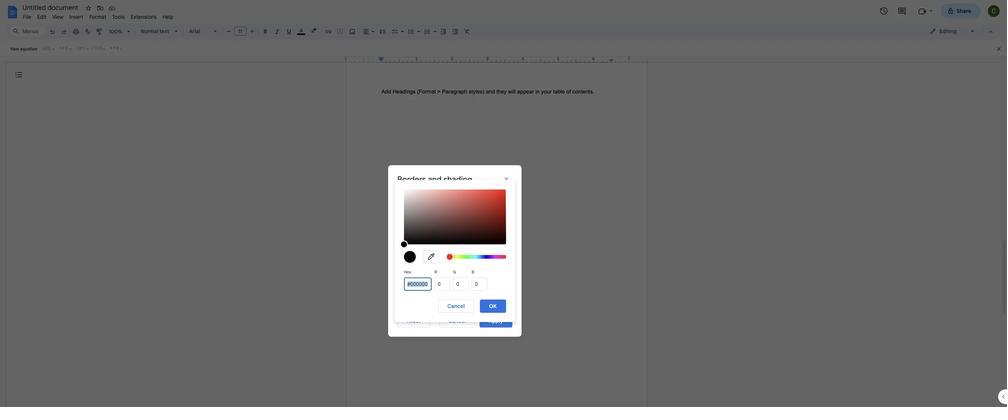 Task type: describe. For each thing, give the bounding box(es) containing it.
dash
[[414, 236, 426, 242]]

g
[[453, 270, 456, 275]]

borders
[[398, 175, 426, 185]]

menu bar banner
[[0, 0, 1008, 408]]

paragraph padding
[[398, 294, 441, 300]]

border color
[[398, 255, 426, 261]]

new equation
[[10, 46, 38, 52]]

equations toolbar
[[0, 42, 1008, 57]]

border for border color
[[398, 255, 413, 261]]

and
[[428, 175, 442, 185]]

ok
[[489, 303, 497, 310]]

background color
[[398, 275, 438, 281]]

Rename text field
[[20, 3, 83, 12]]

main toolbar
[[46, 0, 473, 348]]

B text field
[[472, 278, 488, 291]]

left margin image
[[346, 57, 384, 62]]

borders and shading dialog
[[388, 165, 533, 408]]

border for border dash
[[398, 236, 413, 242]]

padding
[[423, 294, 441, 300]]

apply
[[489, 318, 503, 325]]

border width
[[398, 217, 427, 223]]

borders and shading application
[[0, 0, 1008, 408]]

share. private to only me. image
[[948, 8, 954, 14]]

border for border width
[[398, 217, 413, 223]]

position toolbar
[[435, 194, 533, 408]]



Task type: vqa. For each thing, say whether or not it's contained in the screenshot.
Required question element corresponding to fourth heading from the top of the page
no



Task type: locate. For each thing, give the bounding box(es) containing it.
new equation button
[[8, 44, 39, 55]]

1 vertical spatial cancel button
[[440, 315, 475, 328]]

width
[[414, 217, 427, 223]]

R text field
[[435, 278, 450, 291]]

dialog containing cancel
[[395, 98, 515, 408]]

hex
[[404, 270, 411, 275]]

cancel inside "borders and shading" dialog
[[449, 318, 466, 325]]

ok button
[[480, 300, 506, 313]]

slider
[[400, 189, 506, 248], [446, 254, 506, 261]]

position
[[398, 198, 417, 204]]

border dash
[[398, 236, 426, 242]]

G text field
[[453, 278, 469, 291]]

menu bar
[[20, 10, 177, 22]]

0 vertical spatial cancel button
[[438, 300, 474, 313]]

color for background color
[[427, 275, 438, 281]]

Star checkbox
[[83, 3, 94, 13]]

cancel button down the g text box
[[438, 300, 474, 313]]

color up padding
[[427, 275, 438, 281]]

1 vertical spatial cancel
[[449, 318, 466, 325]]

borders and shading heading
[[398, 175, 472, 185]]

2 border from the top
[[398, 236, 413, 242]]

3 border from the top
[[398, 255, 413, 261]]

background
[[398, 275, 425, 281]]

shading
[[444, 175, 472, 185]]

1 vertical spatial border
[[398, 236, 413, 242]]

0 vertical spatial color
[[414, 255, 426, 261]]

new
[[10, 46, 19, 52]]

1 vertical spatial slider
[[446, 254, 506, 261]]

Menus field
[[9, 26, 46, 37]]

color: black element
[[404, 251, 416, 263]]

0 horizontal spatial color
[[414, 255, 426, 261]]

right margin image
[[610, 57, 647, 62]]

border left dash
[[398, 236, 413, 242]]

1 horizontal spatial color
[[427, 275, 438, 281]]

1 border from the top
[[398, 217, 413, 223]]

color
[[414, 255, 426, 261], [427, 275, 438, 281]]

dialog
[[395, 98, 515, 408]]

1 vertical spatial color
[[427, 275, 438, 281]]

border up hex
[[398, 255, 413, 261]]

reset button
[[398, 315, 430, 328]]

borders and shading
[[398, 175, 472, 185]]

color down dash
[[414, 255, 426, 261]]

b
[[472, 270, 475, 275]]

cancel button
[[438, 300, 474, 313], [440, 315, 475, 328]]

r
[[435, 270, 437, 275]]

cancel
[[448, 303, 465, 310], [449, 318, 466, 325]]

paragraph
[[398, 294, 421, 300]]

2 vertical spatial border
[[398, 255, 413, 261]]

apply button
[[480, 315, 513, 328]]

Hex color text field
[[404, 278, 432, 291]]

cancel button down padding
[[440, 315, 475, 328]]

reset
[[407, 318, 421, 325]]

menu bar inside menu bar banner
[[20, 10, 177, 22]]

equation
[[20, 46, 38, 52]]

0 vertical spatial border
[[398, 217, 413, 223]]

border
[[398, 217, 413, 223], [398, 236, 413, 242], [398, 255, 413, 261]]

color for border color
[[414, 255, 426, 261]]

0 vertical spatial slider
[[400, 189, 506, 248]]

border left the width in the bottom left of the page
[[398, 217, 413, 223]]

0 vertical spatial cancel
[[448, 303, 465, 310]]



